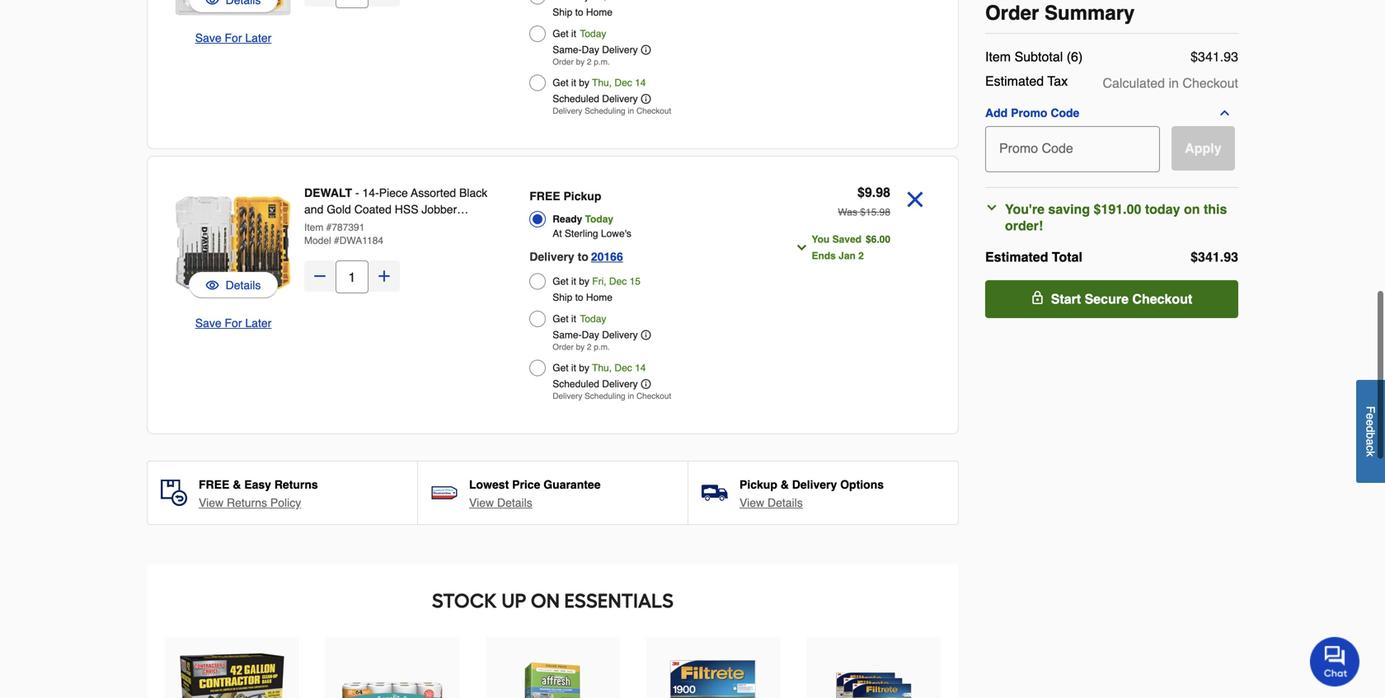 Task type: locate. For each thing, give the bounding box(es) containing it.
save for later button down tough grip screwdriver bit set (30-piece) image
[[195, 30, 272, 46]]

0 vertical spatial $ 341 . 93
[[1191, 49, 1239, 64]]

view inside free & easy returns view returns policy
[[199, 496, 224, 510]]

later
[[245, 31, 272, 45], [245, 317, 272, 330]]

98
[[876, 185, 891, 200], [880, 207, 891, 218]]

1 vertical spatial 15
[[630, 276, 641, 287]]

2 $ 341 . 93 from the top
[[1191, 249, 1239, 265]]

5 get from the top
[[553, 362, 569, 374]]

view inside lowest price guarantee view details
[[469, 496, 494, 510]]

0 vertical spatial later
[[245, 31, 272, 45]]

2 save from the top
[[195, 317, 222, 330]]

1 vertical spatial ship to home
[[553, 292, 613, 303]]

1 horizontal spatial details
[[497, 496, 533, 510]]

$ up saved
[[858, 185, 865, 200]]

14 for today's info image
[[635, 77, 646, 89]]

& left easy at the left of the page
[[233, 478, 241, 492]]

a
[[1364, 439, 1378, 446]]

1 vertical spatial save
[[195, 317, 222, 330]]

scheduling
[[585, 106, 626, 116], [585, 392, 626, 401]]

view details link for details
[[469, 495, 533, 511]]

save for later down quickview image in the left of the page
[[195, 317, 272, 330]]

p.m.
[[594, 57, 610, 67], [594, 343, 610, 352]]

0 vertical spatial home
[[586, 7, 613, 18]]

. down "this"
[[1220, 249, 1224, 265]]

it for today's info image
[[571, 77, 576, 89]]

1 estimated from the top
[[986, 73, 1044, 89]]

thu,
[[592, 77, 612, 89], [592, 362, 612, 374]]

0 vertical spatial today
[[580, 28, 606, 40]]

1 vertical spatial 93
[[1224, 249, 1239, 265]]

341
[[1198, 49, 1220, 64], [1198, 249, 1220, 265]]

save
[[195, 31, 222, 45], [195, 317, 222, 330]]

1 horizontal spatial free
[[530, 190, 560, 203]]

2 vertical spatial today
[[580, 313, 606, 325]]

2 ship to home from the top
[[553, 292, 613, 303]]

1 day from the top
[[582, 44, 599, 56]]

0 vertical spatial ship to home
[[553, 7, 613, 18]]

black
[[459, 186, 488, 200]]

view details link
[[469, 495, 533, 511], [740, 495, 803, 511]]

1 horizontal spatial returns
[[274, 478, 318, 492]]

remove item image
[[901, 185, 930, 214]]

ship to home inside option group
[[553, 292, 613, 303]]

1 home from the top
[[586, 7, 613, 18]]

1 vertical spatial p.m.
[[594, 343, 610, 352]]

2 e from the top
[[1364, 420, 1378, 426]]

1 vertical spatial save for later
[[195, 317, 272, 330]]

1 vertical spatial to
[[578, 250, 589, 263]]

checkout
[[1183, 75, 1239, 91], [637, 106, 671, 116], [1133, 292, 1193, 307], [637, 392, 671, 401]]

1 vertical spatial dec
[[609, 276, 627, 287]]

set
[[412, 219, 429, 233]]

add promo code link
[[986, 106, 1239, 120]]

2 horizontal spatial view
[[740, 496, 765, 510]]

1 vertical spatial item
[[304, 222, 324, 233]]

estimated for estimated total
[[986, 249, 1049, 265]]

by
[[576, 57, 585, 67], [579, 77, 590, 89], [579, 276, 590, 287], [576, 343, 585, 352], [579, 362, 590, 374]]

0 vertical spatial scheduled
[[553, 93, 600, 105]]

e
[[1364, 414, 1378, 420], [1364, 420, 1378, 426]]

in for 3rd info image from the top
[[628, 392, 634, 401]]

same-day delivery
[[553, 44, 638, 56], [553, 329, 638, 341]]

it for info icon
[[571, 28, 576, 40]]

details inside lowest price guarantee view details
[[497, 496, 533, 510]]

checkout inside option group
[[637, 392, 671, 401]]

1 vertical spatial home
[[586, 292, 613, 303]]

1 vertical spatial pickup
[[740, 478, 778, 492]]

2 p.m. from the top
[[594, 343, 610, 352]]

0 horizontal spatial pickup
[[564, 190, 602, 203]]

2 later from the top
[[245, 317, 272, 330]]

1 same-day delivery from the top
[[553, 44, 638, 56]]

same- inside option group
[[553, 329, 582, 341]]

0 vertical spatial 14
[[635, 77, 646, 89]]

98 up .00
[[880, 207, 891, 218]]

scheduled inside option group
[[553, 379, 600, 390]]

0 horizontal spatial returns
[[227, 496, 267, 510]]

2 get it today from the top
[[553, 313, 606, 325]]

0 horizontal spatial item
[[304, 222, 324, 233]]

0 vertical spatial save for later button
[[195, 30, 272, 46]]

total
[[1052, 249, 1083, 265]]

1 vertical spatial thu,
[[592, 362, 612, 374]]

get for info icon
[[553, 28, 569, 40]]

order inside option group
[[553, 343, 574, 352]]

14 inside option group
[[635, 362, 646, 374]]

get for today's info image
[[553, 77, 569, 89]]

order by 2 p.m. inside option group
[[553, 343, 610, 352]]

2 get it by thu, dec 14 from the top
[[553, 362, 646, 374]]

free inside free & easy returns view returns policy
[[199, 478, 230, 492]]

item subtotal (6)
[[986, 49, 1083, 64]]

1 vertical spatial 2
[[859, 250, 864, 262]]

checkout inside button
[[1133, 292, 1193, 307]]

$ 341 . 93
[[1191, 49, 1239, 64], [1191, 249, 1239, 265]]

free up ready
[[530, 190, 560, 203]]

option group
[[530, 185, 759, 406]]

0 vertical spatial day
[[582, 44, 599, 56]]

0 vertical spatial to
[[575, 7, 584, 18]]

order by 2 p.m.
[[553, 57, 610, 67], [553, 343, 610, 352]]

to
[[575, 7, 584, 18], [578, 250, 589, 263], [575, 292, 584, 303]]

0 horizontal spatial 15
[[630, 276, 641, 287]]

scheduling for 3rd info image from the top
[[585, 392, 626, 401]]

93 up chevron up icon
[[1224, 49, 1239, 64]]

0 horizontal spatial view
[[199, 496, 224, 510]]

for for order by 2 p.m.
[[225, 31, 242, 45]]

save down quickview image in the left of the page
[[195, 317, 222, 330]]

jobber
[[422, 203, 457, 216]]

price
[[512, 478, 540, 492]]

returns down easy at the left of the page
[[227, 496, 267, 510]]

dec
[[615, 77, 632, 89], [609, 276, 627, 287], [615, 362, 632, 374]]

1 horizontal spatial 15
[[866, 207, 877, 218]]

2 vertical spatial in
[[628, 392, 634, 401]]

0 vertical spatial get it by thu, dec 14
[[553, 77, 646, 89]]

ship inside option group
[[553, 292, 573, 303]]

delivery scheduling in checkout for 3rd info image from the top
[[553, 392, 671, 401]]

1 93 from the top
[[1224, 49, 1239, 64]]

2 it from the top
[[571, 77, 576, 89]]

1 order by 2 p.m. from the top
[[553, 57, 610, 67]]

pickup inside option group
[[564, 190, 602, 203]]

c
[[1364, 446, 1378, 451]]

93 for estimated total
[[1224, 249, 1239, 265]]

& for pickup
[[781, 478, 789, 492]]

1 vertical spatial day
[[582, 329, 599, 341]]

dec for today's info image
[[615, 77, 632, 89]]

2 scheduling from the top
[[585, 392, 626, 401]]

save for later button for ship to home
[[195, 315, 272, 332]]

1 vertical spatial same-day delivery
[[553, 329, 638, 341]]

0 vertical spatial returns
[[274, 478, 318, 492]]

0 vertical spatial 93
[[1224, 49, 1239, 64]]

1 horizontal spatial pickup
[[740, 478, 778, 492]]

2 scheduled delivery from the top
[[553, 379, 638, 390]]

&
[[233, 478, 241, 492], [781, 478, 789, 492]]

1 vertical spatial free
[[199, 478, 230, 492]]

1 for from the top
[[225, 31, 242, 45]]

1 vertical spatial estimated
[[986, 249, 1049, 265]]

2 horizontal spatial details
[[768, 496, 803, 510]]

get it today
[[553, 28, 606, 40], [553, 313, 606, 325]]

at sterling lowe's
[[553, 228, 632, 240]]

save for later for order by 2 p.m.
[[195, 31, 272, 45]]

secure
[[1085, 292, 1129, 307]]

0 vertical spatial info image
[[641, 94, 651, 104]]

e up b
[[1364, 420, 1378, 426]]

1 scheduled delivery from the top
[[553, 93, 638, 105]]

calculated
[[1103, 75, 1165, 91]]

same-day delivery left info icon
[[553, 44, 638, 56]]

1 get it by thu, dec 14 from the top
[[553, 77, 646, 89]]

coated
[[354, 203, 392, 216]]

9
[[865, 185, 872, 200]]

1 14 from the top
[[635, 77, 646, 89]]

thu, for 3rd info image from the top
[[592, 362, 612, 374]]

get for fri, dec 15 info image
[[553, 313, 569, 325]]

1 vertical spatial scheduled
[[553, 379, 600, 390]]

2 & from the left
[[781, 478, 789, 492]]

1 vertical spatial scheduled delivery
[[553, 379, 638, 390]]

pickup & delivery options view details
[[740, 478, 884, 510]]

details button
[[189, 272, 278, 299], [206, 277, 261, 294]]

save down quickview icon
[[195, 31, 222, 45]]

15
[[866, 207, 877, 218], [630, 276, 641, 287]]

15 inside $ 9 . 98 was $ 15 . 98
[[866, 207, 877, 218]]

2 ship from the top
[[553, 292, 573, 303]]

2 same-day delivery from the top
[[553, 329, 638, 341]]

item inside item #787391 model #dwa1184
[[304, 222, 324, 233]]

save for order by 2 p.m.
[[195, 31, 222, 45]]

on
[[531, 589, 560, 613]]

free up view returns policy link
[[199, 478, 230, 492]]

$ 341 . 93 down "this"
[[1191, 249, 1239, 265]]

0 vertical spatial in
[[1169, 75, 1179, 91]]

341 down "this"
[[1198, 249, 1220, 265]]

essentials
[[564, 589, 674, 613]]

1 horizontal spatial view details link
[[740, 495, 803, 511]]

2 thu, from the top
[[592, 362, 612, 374]]

save for later for ship to home
[[195, 317, 272, 330]]

view inside pickup & delivery options view details
[[740, 496, 765, 510]]

stock up on essentials
[[432, 589, 674, 613]]

scheduling for today's info image
[[585, 106, 626, 116]]

delivery scheduling in checkout inside option group
[[553, 392, 671, 401]]

same-
[[553, 44, 582, 56], [553, 329, 582, 341]]

2 93 from the top
[[1224, 249, 1239, 265]]

1 & from the left
[[233, 478, 241, 492]]

14 for 3rd info image from the top
[[635, 362, 646, 374]]

1 vertical spatial ship
[[553, 292, 573, 303]]

0 vertical spatial save
[[195, 31, 222, 45]]

2 vertical spatial dec
[[615, 362, 632, 374]]

3 view from the left
[[740, 496, 765, 510]]

2 delivery scheduling in checkout from the top
[[553, 392, 671, 401]]

0 vertical spatial dec
[[615, 77, 632, 89]]

2 14 from the top
[[635, 362, 646, 374]]

estimated for estimated tax
[[986, 73, 1044, 89]]

1 vertical spatial 341
[[1198, 249, 1220, 265]]

0 vertical spatial 2
[[587, 57, 592, 67]]

$ 341 . 93 for estimated total
[[1191, 249, 1239, 265]]

and
[[304, 203, 324, 216]]

p.m. for fri, dec 15 info image
[[594, 343, 610, 352]]

1 horizontal spatial &
[[781, 478, 789, 492]]

0 vertical spatial free
[[530, 190, 560, 203]]

& inside free & easy returns view returns policy
[[233, 478, 241, 492]]

scheduled delivery for today's info image
[[553, 93, 638, 105]]

0 vertical spatial scheduled delivery
[[553, 93, 638, 105]]

1 vertical spatial returns
[[227, 496, 267, 510]]

Stepper number input field with increment and decrement buttons number field
[[336, 261, 369, 294]]

2 save for later button from the top
[[195, 315, 272, 332]]

1 same- from the top
[[553, 44, 582, 56]]

returns up the 'policy'
[[274, 478, 318, 492]]

p.m. inside option group
[[594, 343, 610, 352]]

save for later down tough grip screwdriver bit set (30-piece) image
[[195, 31, 272, 45]]

0 vertical spatial item
[[986, 49, 1011, 64]]

1 view from the left
[[199, 496, 224, 510]]

3 info image from the top
[[641, 379, 651, 389]]

0 vertical spatial order by 2 p.m.
[[553, 57, 610, 67]]

scheduled delivery
[[553, 93, 638, 105], [553, 379, 638, 390]]

$ 341 . 93 up calculated in checkout
[[1191, 49, 1239, 64]]

save for later button down quickview image in the left of the page
[[195, 315, 272, 332]]

today for fri, dec 15 info image
[[580, 313, 606, 325]]

2 view details link from the left
[[740, 495, 803, 511]]

get it by thu, dec 14 inside option group
[[553, 362, 646, 374]]

get it today inside option group
[[553, 313, 606, 325]]

0 horizontal spatial free
[[199, 478, 230, 492]]

$ right was
[[860, 207, 866, 218]]

1 it from the top
[[571, 28, 576, 40]]

1 341 from the top
[[1198, 49, 1220, 64]]

scheduling inside option group
[[585, 392, 626, 401]]

thu, inside option group
[[592, 362, 612, 374]]

0 vertical spatial save for later
[[195, 31, 272, 45]]

item
[[986, 49, 1011, 64], [304, 222, 324, 233]]

1 vertical spatial for
[[225, 317, 242, 330]]

estimated down order!
[[986, 249, 1049, 265]]

0 vertical spatial 341
[[1198, 49, 1220, 64]]

#dwa1184
[[334, 235, 384, 247]]

2 info image from the top
[[641, 330, 651, 340]]

same- left info icon
[[553, 44, 582, 56]]

on
[[1184, 202, 1200, 217]]

$ down the on at the right of the page
[[1191, 249, 1198, 265]]

you're
[[1005, 202, 1045, 217]]

scheduled delivery inside option group
[[553, 379, 638, 390]]

341 up calculated in checkout
[[1198, 49, 1220, 64]]

$ inside you saved $ 6 .00 ends jan 2
[[866, 234, 871, 245]]

order summary
[[986, 2, 1135, 24]]

2 order by 2 p.m. from the top
[[553, 343, 610, 352]]

1 $ 341 . 93 from the top
[[1191, 49, 1239, 64]]

0 vertical spatial ship
[[553, 7, 573, 18]]

0 horizontal spatial view details link
[[469, 495, 533, 511]]

1 view details link from the left
[[469, 495, 533, 511]]

scheduled
[[553, 93, 600, 105], [553, 379, 600, 390]]

& left options at right
[[781, 478, 789, 492]]

you're saving  $191.00  today on this order!
[[1005, 202, 1227, 233]]

options
[[841, 478, 884, 492]]

0 vertical spatial p.m.
[[594, 57, 610, 67]]

0 vertical spatial same-
[[553, 44, 582, 56]]

15 down 9
[[866, 207, 877, 218]]

2 home from the top
[[586, 292, 613, 303]]

1 vertical spatial scheduling
[[585, 392, 626, 401]]

2 get from the top
[[553, 77, 569, 89]]

e up d
[[1364, 414, 1378, 420]]

2 341 from the top
[[1198, 249, 1220, 265]]

0 vertical spatial pickup
[[564, 190, 602, 203]]

. left remove item icon
[[872, 185, 876, 200]]

1 vertical spatial save for later button
[[195, 315, 272, 332]]

1 save from the top
[[195, 31, 222, 45]]

chevron down image
[[795, 241, 809, 254]]

1 vertical spatial info image
[[641, 330, 651, 340]]

15 right fri,
[[630, 276, 641, 287]]

0 vertical spatial scheduling
[[585, 106, 626, 116]]

3 it from the top
[[571, 276, 576, 287]]

2 scheduled from the top
[[553, 379, 600, 390]]

1 get from the top
[[553, 28, 569, 40]]

1 vertical spatial order
[[553, 57, 574, 67]]

get
[[553, 28, 569, 40], [553, 77, 569, 89], [553, 276, 569, 287], [553, 313, 569, 325], [553, 362, 569, 374]]

dewalt -
[[304, 186, 362, 200]]

2 same- from the top
[[553, 329, 582, 341]]

1 vertical spatial $ 341 . 93
[[1191, 249, 1239, 265]]

None text field
[[992, 126, 1152, 162]]

stock up on essentials heading
[[163, 585, 943, 618]]

1 scheduled from the top
[[553, 93, 600, 105]]

free for free pickup
[[530, 190, 560, 203]]

1 vertical spatial 14
[[635, 362, 646, 374]]

0 horizontal spatial &
[[233, 478, 241, 492]]

0 vertical spatial delivery scheduling in checkout
[[553, 106, 671, 116]]

f e e d b a c k
[[1364, 407, 1378, 457]]

5 it from the top
[[571, 362, 576, 374]]

2 vertical spatial info image
[[641, 379, 651, 389]]

1 later from the top
[[245, 31, 272, 45]]

calculated in checkout
[[1103, 75, 1239, 91]]

home inside option group
[[586, 292, 613, 303]]

delivery inside pickup & delivery options view details
[[792, 478, 837, 492]]

2 view from the left
[[469, 496, 494, 510]]

item up 'estimated tax'
[[986, 49, 1011, 64]]

get it by thu, dec 14
[[553, 77, 646, 89], [553, 362, 646, 374]]

view
[[199, 496, 224, 510], [469, 496, 494, 510], [740, 496, 765, 510]]

98 right 9
[[876, 185, 891, 200]]

pickup inside pickup & delivery options view details
[[740, 478, 778, 492]]

chat invite button image
[[1310, 637, 1361, 687]]

2 save for later from the top
[[195, 317, 272, 330]]

2 estimated from the top
[[986, 249, 1049, 265]]

day left info icon
[[582, 44, 599, 56]]

same- down get it by fri, dec 15
[[553, 329, 582, 341]]

0 vertical spatial estimated
[[986, 73, 1044, 89]]

2 for from the top
[[225, 317, 242, 330]]

quickview image
[[206, 277, 219, 294]]

1 scheduling from the top
[[585, 106, 626, 116]]

1 vertical spatial same-
[[553, 329, 582, 341]]

1 horizontal spatial view
[[469, 496, 494, 510]]

1 save for later from the top
[[195, 31, 272, 45]]

20166
[[591, 250, 623, 263]]

day
[[582, 44, 599, 56], [582, 329, 599, 341]]

341 for estimated total
[[1198, 249, 1220, 265]]

1 vertical spatial later
[[245, 317, 272, 330]]

0 vertical spatial same-day delivery
[[553, 44, 638, 56]]

1 vertical spatial delivery scheduling in checkout
[[553, 392, 671, 401]]

for
[[225, 31, 242, 45], [225, 317, 242, 330]]

0 vertical spatial 15
[[866, 207, 877, 218]]

home
[[586, 7, 613, 18], [586, 292, 613, 303]]

1 info image from the top
[[641, 94, 651, 104]]

2 vertical spatial order
[[553, 343, 574, 352]]

1 e from the top
[[1364, 414, 1378, 420]]

in inside option group
[[628, 392, 634, 401]]

& inside pickup & delivery options view details
[[781, 478, 789, 492]]

day down get it by fri, dec 15
[[582, 329, 599, 341]]

quickview image
[[206, 0, 219, 8]]

0 vertical spatial get it today
[[553, 28, 606, 40]]

info image
[[641, 94, 651, 104], [641, 330, 651, 340], [641, 379, 651, 389]]

1 thu, from the top
[[592, 77, 612, 89]]

returns
[[274, 478, 318, 492], [227, 496, 267, 510]]

4 get from the top
[[553, 313, 569, 325]]

14-piece assorted black and gold coated hss jobber length twist drill bit set
[[304, 186, 488, 233]]

ends
[[812, 250, 836, 262]]

1 save for later button from the top
[[195, 30, 272, 46]]

estimated down "item subtotal (6)"
[[986, 73, 1044, 89]]

same-day delivery down get it by fri, dec 15
[[553, 329, 638, 341]]

4 it from the top
[[571, 313, 576, 325]]

filtrete 20-in w x 20-in l x 1-in 13 merv 1900 mpr premium allergen, bacteria and virus electrostatic pleated air filter image
[[660, 650, 767, 699]]

for down the 14-piece assorted black and gold coated hss jobber length twist drill bit set image
[[225, 317, 242, 330]]

1 p.m. from the top
[[594, 57, 610, 67]]

today
[[580, 28, 606, 40], [585, 214, 614, 225], [580, 313, 606, 325]]

1 delivery scheduling in checkout from the top
[[553, 106, 671, 116]]

.00
[[877, 234, 891, 245]]

1 vertical spatial in
[[628, 106, 634, 116]]

1 vertical spatial get it by thu, dec 14
[[553, 362, 646, 374]]

1 vertical spatial order by 2 p.m.
[[553, 343, 610, 352]]

.
[[1220, 49, 1224, 64], [872, 185, 876, 200], [877, 207, 880, 218], [1220, 249, 1224, 265]]

1 horizontal spatial item
[[986, 49, 1011, 64]]

item up model
[[304, 222, 324, 233]]

for down tough grip screwdriver bit set (30-piece) image
[[225, 31, 242, 45]]

ship to home
[[553, 7, 613, 18], [553, 292, 613, 303]]

free inside option group
[[530, 190, 560, 203]]

93 down "this"
[[1224, 249, 1239, 265]]

1 vertical spatial get it today
[[553, 313, 606, 325]]

$ left .00
[[866, 234, 871, 245]]



Task type: describe. For each thing, give the bounding box(es) containing it.
info image for today
[[641, 94, 651, 104]]

this
[[1204, 202, 1227, 217]]

you
[[812, 234, 830, 245]]

f
[[1364, 407, 1378, 414]]

scheduled for today's info image
[[553, 93, 600, 105]]

1 get it today from the top
[[553, 28, 606, 40]]

6
[[871, 234, 877, 245]]

same- for info icon
[[553, 44, 582, 56]]

$ 341 . 93 for item subtotal (6)
[[1191, 49, 1239, 64]]

fri,
[[592, 276, 607, 287]]

estimated tax
[[986, 73, 1068, 89]]

2 vertical spatial to
[[575, 292, 584, 303]]

later for order by 2 p.m.
[[245, 31, 272, 45]]

14-piece assorted black and gold coated hss jobber length twist drill bit set image
[[174, 183, 293, 302]]

save for later button for order by 2 p.m.
[[195, 30, 272, 46]]

piece
[[379, 186, 408, 200]]

thu, for today's info image
[[592, 77, 612, 89]]

1 ship from the top
[[553, 7, 573, 18]]

secure image
[[1031, 291, 1045, 304]]

lowe's
[[601, 228, 632, 240]]

14-
[[362, 186, 379, 200]]

k
[[1364, 451, 1378, 457]]

today for info icon
[[580, 28, 606, 40]]

ready today
[[553, 214, 614, 225]]

model
[[304, 235, 331, 247]]

jan
[[839, 250, 856, 262]]

item #787391 model #dwa1184
[[304, 222, 384, 247]]

saved
[[833, 234, 862, 245]]

get for 3rd info image from the top
[[553, 362, 569, 374]]

assorted
[[411, 186, 456, 200]]

summary
[[1045, 2, 1135, 24]]

0 vertical spatial order
[[986, 2, 1039, 24]]

in for today's info image
[[628, 106, 634, 116]]

341 for item subtotal (6)
[[1198, 49, 1220, 64]]

it for fri, dec 15 info image
[[571, 313, 576, 325]]

dewalt
[[304, 186, 352, 200]]

view details link for view
[[740, 495, 803, 511]]

$ 9 . 98 was $ 15 . 98
[[838, 185, 891, 218]]

15 inside option group
[[630, 276, 641, 287]]

2 inside you saved $ 6 .00 ends jan 2
[[859, 250, 864, 262]]

order by 2 p.m. for fri, dec 15 info image
[[553, 343, 610, 352]]

tough grip screwdriver bit set (30-piece) image
[[174, 0, 293, 16]]

policy
[[270, 496, 301, 510]]

1 ship to home from the top
[[553, 7, 613, 18]]

free & easy returns view returns policy
[[199, 478, 318, 510]]

scheduled delivery for 3rd info image from the top
[[553, 379, 638, 390]]

free pickup
[[530, 190, 602, 203]]

get it by thu, dec 14 for today's info image
[[553, 77, 646, 89]]

f e e d b a c k button
[[1357, 380, 1386, 483]]

(6)
[[1067, 49, 1083, 64]]

scheduled for 3rd info image from the top
[[553, 379, 600, 390]]

was
[[838, 207, 858, 218]]

code
[[1051, 106, 1080, 120]]

later for ship to home
[[245, 317, 272, 330]]

delivery scheduling in checkout for today's info image
[[553, 106, 671, 116]]

info image
[[641, 45, 651, 55]]

2 vertical spatial 2
[[587, 343, 592, 352]]

order by 2 p.m. for info icon
[[553, 57, 610, 67]]

same-day delivery inside option group
[[553, 329, 638, 341]]

details inside pickup & delivery options view details
[[768, 496, 803, 510]]

0 horizontal spatial details
[[226, 279, 261, 292]]

b
[[1364, 433, 1378, 439]]

promo
[[1011, 106, 1048, 120]]

#787391
[[326, 222, 365, 233]]

same- for fri, dec 15 info image
[[553, 329, 582, 341]]

start secure checkout button
[[986, 280, 1239, 318]]

3 get from the top
[[553, 276, 569, 287]]

item for item subtotal (6)
[[986, 49, 1011, 64]]

at
[[553, 228, 562, 240]]

chevron up image
[[1218, 106, 1232, 120]]

affresh 6-count washing machine cleaner tablets image
[[499, 650, 607, 699]]

get it by fri, dec 15
[[553, 276, 641, 287]]

tax
[[1048, 73, 1068, 89]]

lowest
[[469, 478, 509, 492]]

today
[[1145, 202, 1181, 217]]

you're saving  $191.00  today on this order! link
[[986, 201, 1232, 234]]

& for free
[[233, 478, 241, 492]]

dec for 3rd info image from the top
[[615, 362, 632, 374]]

$ up calculated in checkout
[[1191, 49, 1198, 64]]

2 day from the top
[[582, 329, 599, 341]]

twist
[[343, 219, 369, 233]]

order!
[[1005, 218, 1043, 233]]

gold
[[327, 203, 351, 216]]

option group containing free pickup
[[530, 185, 759, 406]]

get it by thu, dec 14 for 3rd info image from the top
[[553, 362, 646, 374]]

drill
[[372, 219, 392, 233]]

93 for item subtotal (6)
[[1224, 49, 1239, 64]]

1 vertical spatial 98
[[880, 207, 891, 218]]

hss
[[395, 203, 419, 216]]

item for item #787391 model #dwa1184
[[304, 222, 324, 233]]

angel soft 16-pack 2-ply toilet paper image
[[339, 650, 446, 699]]

bit
[[395, 219, 409, 233]]

p.m. for info icon
[[594, 57, 610, 67]]

length
[[304, 219, 340, 233]]

add
[[986, 106, 1008, 120]]

0 vertical spatial 98
[[876, 185, 891, 200]]

start
[[1051, 292, 1081, 307]]

view for pickup & delivery options view details
[[740, 496, 765, 510]]

view for free & easy returns view returns policy
[[199, 496, 224, 510]]

free for free & easy returns view returns policy
[[199, 478, 230, 492]]

. up 6
[[877, 207, 880, 218]]

subtotal
[[1015, 49, 1063, 64]]

. up chevron up icon
[[1220, 49, 1224, 64]]

delivery to 20166
[[530, 250, 623, 263]]

save for ship to home
[[195, 317, 222, 330]]

-
[[355, 186, 359, 200]]

it for 3rd info image from the top
[[571, 362, 576, 374]]

start secure checkout
[[1051, 292, 1193, 307]]

stock
[[432, 589, 497, 613]]

you saved $ 6 .00 ends jan 2
[[812, 234, 891, 262]]

d
[[1364, 426, 1378, 433]]

add promo code
[[986, 106, 1080, 120]]

ready
[[553, 214, 582, 225]]

order for info icon
[[553, 57, 574, 67]]

sterling
[[565, 228, 598, 240]]

lowest price guarantee view details
[[469, 478, 601, 510]]

for for ship to home
[[225, 317, 242, 330]]

order for fri, dec 15 info image
[[553, 343, 574, 352]]

guarantee
[[544, 478, 601, 492]]

contractor's choice contractor 42-gallons black outdoor plastic construction flap tie trash bag (24-count) image
[[178, 650, 286, 699]]

filtrete 14-in w x 14-in l x 1-in 5 merv basic pleated air filter (3-pack) image
[[820, 650, 928, 699]]

20166 button
[[591, 247, 623, 267]]

view returns policy link
[[199, 495, 301, 511]]

estimated total
[[986, 249, 1083, 265]]

1 vertical spatial today
[[585, 214, 614, 225]]

chevron down image
[[986, 201, 999, 214]]

info image for fri, dec 15
[[641, 330, 651, 340]]

saving
[[1049, 202, 1090, 217]]

plus image
[[376, 268, 393, 285]]

up
[[502, 589, 527, 613]]

easy
[[244, 478, 271, 492]]

$191.00
[[1094, 202, 1142, 217]]

minus image
[[312, 268, 328, 285]]



Task type: vqa. For each thing, say whether or not it's contained in the screenshot.
the leftmost installers
no



